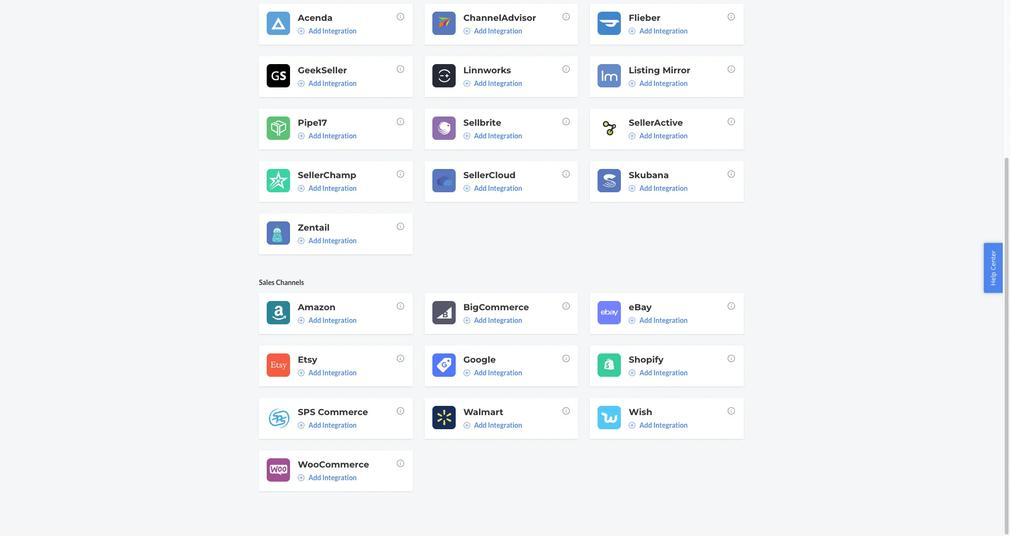 Task type: describe. For each thing, give the bounding box(es) containing it.
linnworks
[[464, 65, 511, 76]]

selleractive
[[629, 118, 683, 128]]

plus circle image for sellercloud
[[464, 185, 470, 192]]

plus circle image for bigcommerce
[[464, 317, 470, 324]]

integration for amazon
[[323, 316, 357, 325]]

add integration link for sellbrite
[[464, 131, 522, 141]]

add integration link for google
[[464, 368, 522, 378]]

plus circle image for skubana
[[629, 185, 636, 192]]

add integration link for listing mirror
[[629, 79, 688, 88]]

integration for wish
[[654, 421, 688, 430]]

add for flieber
[[640, 27, 653, 35]]

add integration link for bigcommerce
[[464, 316, 522, 326]]

add integration for pipe17
[[309, 132, 357, 140]]

integration for zentail
[[323, 237, 357, 245]]

plus circle image for sellbrite
[[464, 133, 470, 139]]

add for acenda
[[309, 27, 321, 35]]

add for sellercloud
[[474, 184, 487, 192]]

integration for listing mirror
[[654, 79, 688, 87]]

add for google
[[474, 369, 487, 377]]

add integration link for flieber
[[629, 26, 688, 36]]

help center
[[990, 251, 998, 286]]

sales
[[259, 278, 275, 287]]

ebay
[[629, 302, 652, 313]]

sellercloud
[[464, 170, 516, 181]]

add integration link for geekseller
[[298, 79, 357, 88]]

plus circle image for google
[[464, 370, 470, 377]]

plus circle image for acenda
[[298, 28, 305, 34]]

add for selleractive
[[640, 132, 653, 140]]

add integration link for channeladvisor
[[464, 26, 522, 36]]

add integration for sellbrite
[[474, 132, 522, 140]]

integration for sellbrite
[[488, 132, 522, 140]]

add integration link for shopify
[[629, 368, 688, 378]]

add for sellerchamp
[[309, 184, 321, 192]]

integration for sps commerce
[[323, 421, 357, 430]]

add for pipe17
[[309, 132, 321, 140]]

flieber
[[629, 13, 661, 23]]

walmart
[[464, 407, 504, 418]]

integration for etsy
[[323, 369, 357, 377]]

sps commerce
[[298, 407, 368, 418]]

add integration link for sellercloud
[[464, 184, 522, 193]]

integration for bigcommerce
[[488, 316, 522, 325]]

add integration for etsy
[[309, 369, 357, 377]]

add for linnworks
[[474, 79, 487, 87]]

sales channels
[[259, 278, 304, 287]]

add integration for geekseller
[[309, 79, 357, 87]]

mirror
[[663, 65, 691, 76]]

shopify
[[629, 355, 664, 366]]

add for skubana
[[640, 184, 653, 192]]

add integration for amazon
[[309, 316, 357, 325]]

integration for pipe17
[[323, 132, 357, 140]]

wish
[[629, 407, 653, 418]]

channels
[[276, 278, 304, 287]]

integration for walmart
[[488, 421, 522, 430]]

plus circle image for wish
[[629, 422, 636, 429]]

add integration link for sellerchamp
[[298, 184, 357, 193]]

zentail
[[298, 223, 330, 233]]

add for zentail
[[309, 237, 321, 245]]

plus circle image for zentail
[[298, 238, 305, 244]]

plus circle image for selleractive
[[629, 133, 636, 139]]

plus circle image for geekseller
[[298, 80, 305, 87]]

add integration link for walmart
[[464, 421, 522, 431]]

sellbrite
[[464, 118, 502, 128]]

center
[[990, 251, 998, 271]]

add integration link for acenda
[[298, 26, 357, 36]]

add for listing mirror
[[640, 79, 653, 87]]

plus circle image for linnworks
[[464, 80, 470, 87]]

skubana
[[629, 170, 669, 181]]

sellerchamp
[[298, 170, 357, 181]]

add for sellbrite
[[474, 132, 487, 140]]



Task type: locate. For each thing, give the bounding box(es) containing it.
add integration link down the zentail
[[298, 236, 357, 246]]

add down listing
[[640, 79, 653, 87]]

add integration down wish
[[640, 421, 688, 430]]

add integration link for selleractive
[[629, 131, 688, 141]]

channeladvisor
[[464, 13, 537, 23]]

add integration down ebay
[[640, 316, 688, 325]]

add down geekseller
[[309, 79, 321, 87]]

add integration down shopify
[[640, 369, 688, 377]]

add integration link for skubana
[[629, 184, 688, 193]]

etsy
[[298, 355, 317, 366]]

help center button
[[985, 243, 1003, 293]]

add down channeladvisor
[[474, 27, 487, 35]]

add integration link down google
[[464, 368, 522, 378]]

add integration link for ebay
[[629, 316, 688, 326]]

add integration link for etsy
[[298, 368, 357, 378]]

plus circle image down geekseller
[[298, 80, 305, 87]]

add down bigcommerce
[[474, 316, 487, 325]]

add integration for skubana
[[640, 184, 688, 192]]

integration for woocommerce
[[323, 474, 357, 482]]

add integration for google
[[474, 369, 522, 377]]

plus circle image
[[298, 28, 305, 34], [464, 28, 470, 34], [629, 28, 636, 34], [298, 80, 305, 87], [464, 80, 470, 87], [298, 133, 305, 139], [298, 185, 305, 192], [629, 185, 636, 192], [298, 317, 305, 324], [464, 317, 470, 324], [298, 370, 305, 377], [629, 422, 636, 429], [298, 475, 305, 482]]

add integration for sellercloud
[[474, 184, 522, 192]]

integration for geekseller
[[323, 79, 357, 87]]

plus circle image down google
[[464, 370, 470, 377]]

add integration link for woocommerce
[[298, 473, 357, 483]]

add integration link down bigcommerce
[[464, 316, 522, 326]]

add down 'woocommerce'
[[309, 474, 321, 482]]

plus circle image down listing
[[629, 80, 636, 87]]

add integration link down 'woocommerce'
[[298, 473, 357, 483]]

google
[[464, 355, 496, 366]]

integration for linnworks
[[488, 79, 522, 87]]

add integration down walmart
[[474, 421, 522, 430]]

add integration down geekseller
[[309, 79, 357, 87]]

add integration for ebay
[[640, 316, 688, 325]]

add down etsy
[[309, 369, 321, 377]]

plus circle image down 'woocommerce'
[[298, 475, 305, 482]]

plus circle image down sellercloud
[[464, 185, 470, 192]]

add integration link down shopify
[[629, 368, 688, 378]]

add down the zentail
[[309, 237, 321, 245]]

add for amazon
[[309, 316, 321, 325]]

add integration down pipe17
[[309, 132, 357, 140]]

add down amazon
[[309, 316, 321, 325]]

plus circle image down channeladvisor
[[464, 28, 470, 34]]

plus circle image for etsy
[[298, 370, 305, 377]]

add integration link for pipe17
[[298, 131, 357, 141]]

amazon
[[298, 302, 336, 313]]

plus circle image down sellbrite
[[464, 133, 470, 139]]

add integration down google
[[474, 369, 522, 377]]

add integration link down etsy
[[298, 368, 357, 378]]

plus circle image for woocommerce
[[298, 475, 305, 482]]

add integration down amazon
[[309, 316, 357, 325]]

plus circle image down walmart
[[464, 422, 470, 429]]

add down ebay
[[640, 316, 653, 325]]

plus circle image for sps commerce
[[298, 422, 305, 429]]

add for geekseller
[[309, 79, 321, 87]]

add down sellerchamp
[[309, 184, 321, 192]]

add down pipe17
[[309, 132, 321, 140]]

plus circle image down shopify
[[629, 370, 636, 377]]

integration for skubana
[[654, 184, 688, 192]]

add integration link for wish
[[629, 421, 688, 431]]

add integration
[[309, 27, 357, 35], [474, 27, 522, 35], [640, 27, 688, 35], [309, 79, 357, 87], [474, 79, 522, 87], [640, 79, 688, 87], [309, 132, 357, 140], [474, 132, 522, 140], [640, 132, 688, 140], [309, 184, 357, 192], [474, 184, 522, 192], [640, 184, 688, 192], [309, 237, 357, 245], [309, 316, 357, 325], [474, 316, 522, 325], [640, 316, 688, 325], [309, 369, 357, 377], [474, 369, 522, 377], [640, 369, 688, 377], [309, 421, 357, 430], [474, 421, 522, 430], [640, 421, 688, 430], [309, 474, 357, 482]]

plus circle image for channeladvisor
[[464, 28, 470, 34]]

add integration down sellbrite
[[474, 132, 522, 140]]

add integration down bigcommerce
[[474, 316, 522, 325]]

add integration link for linnworks
[[464, 79, 522, 88]]

add down sps
[[309, 421, 321, 430]]

add integration link down selleractive
[[629, 131, 688, 141]]

add for shopify
[[640, 369, 653, 377]]

integration for channeladvisor
[[488, 27, 522, 35]]

add integration link down walmart
[[464, 421, 522, 431]]

plus circle image for sellerchamp
[[298, 185, 305, 192]]

plus circle image down etsy
[[298, 370, 305, 377]]

acenda
[[298, 13, 333, 23]]

add integration for linnworks
[[474, 79, 522, 87]]

integration for flieber
[[654, 27, 688, 35]]

add for etsy
[[309, 369, 321, 377]]

add for sps commerce
[[309, 421, 321, 430]]

add for channeladvisor
[[474, 27, 487, 35]]

add integration down the zentail
[[309, 237, 357, 245]]

add integration link for sps commerce
[[298, 421, 357, 431]]

add integration down skubana
[[640, 184, 688, 192]]

add for wish
[[640, 421, 653, 430]]

listing mirror
[[629, 65, 691, 76]]

add integration down sellercloud
[[474, 184, 522, 192]]

plus circle image down wish
[[629, 422, 636, 429]]

integration for selleractive
[[654, 132, 688, 140]]

sps
[[298, 407, 316, 418]]

add integration for acenda
[[309, 27, 357, 35]]

plus circle image down amazon
[[298, 317, 305, 324]]

add integration for listing mirror
[[640, 79, 688, 87]]

add integration link down wish
[[629, 421, 688, 431]]

plus circle image down bigcommerce
[[464, 317, 470, 324]]

add integration link down listing mirror
[[629, 79, 688, 88]]

add integration link down sps commerce
[[298, 421, 357, 431]]

plus circle image down pipe17
[[298, 133, 305, 139]]

add integration for walmart
[[474, 421, 522, 430]]

add integration down channeladvisor
[[474, 27, 522, 35]]

add integration link down flieber
[[629, 26, 688, 36]]

commerce
[[318, 407, 368, 418]]

add
[[309, 27, 321, 35], [474, 27, 487, 35], [640, 27, 653, 35], [309, 79, 321, 87], [474, 79, 487, 87], [640, 79, 653, 87], [309, 132, 321, 140], [474, 132, 487, 140], [640, 132, 653, 140], [309, 184, 321, 192], [474, 184, 487, 192], [640, 184, 653, 192], [309, 237, 321, 245], [309, 316, 321, 325], [474, 316, 487, 325], [640, 316, 653, 325], [309, 369, 321, 377], [474, 369, 487, 377], [640, 369, 653, 377], [309, 421, 321, 430], [474, 421, 487, 430], [640, 421, 653, 430], [309, 474, 321, 482]]

add down linnworks
[[474, 79, 487, 87]]

add down skubana
[[640, 184, 653, 192]]

integration for google
[[488, 369, 522, 377]]

plus circle image for listing mirror
[[629, 80, 636, 87]]

plus circle image down flieber
[[629, 28, 636, 34]]

add integration link down linnworks
[[464, 79, 522, 88]]

add integration for wish
[[640, 421, 688, 430]]

plus circle image for shopify
[[629, 370, 636, 377]]

plus circle image
[[629, 80, 636, 87], [464, 133, 470, 139], [629, 133, 636, 139], [464, 185, 470, 192], [298, 238, 305, 244], [629, 317, 636, 324], [464, 370, 470, 377], [629, 370, 636, 377], [298, 422, 305, 429], [464, 422, 470, 429]]

add integration down linnworks
[[474, 79, 522, 87]]

plus circle image down linnworks
[[464, 80, 470, 87]]

woocommerce
[[298, 460, 369, 471]]

add integration link down acenda
[[298, 26, 357, 36]]

add integration down 'woocommerce'
[[309, 474, 357, 482]]

geekseller
[[298, 65, 347, 76]]

add down flieber
[[640, 27, 653, 35]]

add integration for flieber
[[640, 27, 688, 35]]

add integration for selleractive
[[640, 132, 688, 140]]

integration for sellerchamp
[[323, 184, 357, 192]]

add integration for woocommerce
[[309, 474, 357, 482]]

add integration link for amazon
[[298, 316, 357, 326]]

integration for shopify
[[654, 369, 688, 377]]

add integration link down ebay
[[629, 316, 688, 326]]

plus circle image for pipe17
[[298, 133, 305, 139]]

add for woocommerce
[[309, 474, 321, 482]]

add integration link down channeladvisor
[[464, 26, 522, 36]]

add for bigcommerce
[[474, 316, 487, 325]]

add down google
[[474, 369, 487, 377]]

plus circle image down sellerchamp
[[298, 185, 305, 192]]

plus circle image for ebay
[[629, 317, 636, 324]]

add integration down sps commerce
[[309, 421, 357, 430]]

integration for ebay
[[654, 316, 688, 325]]

add down sellbrite
[[474, 132, 487, 140]]

add integration link down amazon
[[298, 316, 357, 326]]

plus circle image down skubana
[[629, 185, 636, 192]]

plus circle image down acenda
[[298, 28, 305, 34]]

add down shopify
[[640, 369, 653, 377]]

add integration down acenda
[[309, 27, 357, 35]]

add down acenda
[[309, 27, 321, 35]]

add integration down flieber
[[640, 27, 688, 35]]

add down walmart
[[474, 421, 487, 430]]

plus circle image for flieber
[[629, 28, 636, 34]]

add for walmart
[[474, 421, 487, 430]]

add integration link down skubana
[[629, 184, 688, 193]]

plus circle image for walmart
[[464, 422, 470, 429]]

add integration for sps commerce
[[309, 421, 357, 430]]

help
[[990, 272, 998, 286]]

add integration down listing mirror
[[640, 79, 688, 87]]

add integration for channeladvisor
[[474, 27, 522, 35]]

add integration link down sellercloud
[[464, 184, 522, 193]]

add integration for zentail
[[309, 237, 357, 245]]

plus circle image down ebay
[[629, 317, 636, 324]]

pipe17
[[298, 118, 327, 128]]

plus circle image down selleractive
[[629, 133, 636, 139]]

add integration link down sellbrite
[[464, 131, 522, 141]]

bigcommerce
[[464, 302, 529, 313]]

plus circle image down the zentail
[[298, 238, 305, 244]]

add integration link
[[298, 26, 357, 36], [464, 26, 522, 36], [629, 26, 688, 36], [298, 79, 357, 88], [464, 79, 522, 88], [629, 79, 688, 88], [298, 131, 357, 141], [464, 131, 522, 141], [629, 131, 688, 141], [298, 184, 357, 193], [464, 184, 522, 193], [629, 184, 688, 193], [298, 236, 357, 246], [298, 316, 357, 326], [464, 316, 522, 326], [629, 316, 688, 326], [298, 368, 357, 378], [464, 368, 522, 378], [629, 368, 688, 378], [298, 421, 357, 431], [464, 421, 522, 431], [629, 421, 688, 431], [298, 473, 357, 483]]

add down wish
[[640, 421, 653, 430]]

add integration link down geekseller
[[298, 79, 357, 88]]

add integration down sellerchamp
[[309, 184, 357, 192]]

add down selleractive
[[640, 132, 653, 140]]

plus circle image down sps
[[298, 422, 305, 429]]

add integration link down sellerchamp
[[298, 184, 357, 193]]

add integration for bigcommerce
[[474, 316, 522, 325]]

listing
[[629, 65, 660, 76]]

integration for acenda
[[323, 27, 357, 35]]

add integration down selleractive
[[640, 132, 688, 140]]

add integration for shopify
[[640, 369, 688, 377]]

add integration link down pipe17
[[298, 131, 357, 141]]

integration
[[323, 27, 357, 35], [488, 27, 522, 35], [654, 27, 688, 35], [323, 79, 357, 87], [488, 79, 522, 87], [654, 79, 688, 87], [323, 132, 357, 140], [488, 132, 522, 140], [654, 132, 688, 140], [323, 184, 357, 192], [488, 184, 522, 192], [654, 184, 688, 192], [323, 237, 357, 245], [323, 316, 357, 325], [488, 316, 522, 325], [654, 316, 688, 325], [323, 369, 357, 377], [488, 369, 522, 377], [654, 369, 688, 377], [323, 421, 357, 430], [488, 421, 522, 430], [654, 421, 688, 430], [323, 474, 357, 482]]

add integration down etsy
[[309, 369, 357, 377]]

add for ebay
[[640, 316, 653, 325]]

plus circle image for amazon
[[298, 317, 305, 324]]

add integration for sellerchamp
[[309, 184, 357, 192]]

add down sellercloud
[[474, 184, 487, 192]]



Task type: vqa. For each thing, say whether or not it's contained in the screenshot.
bottom A
no



